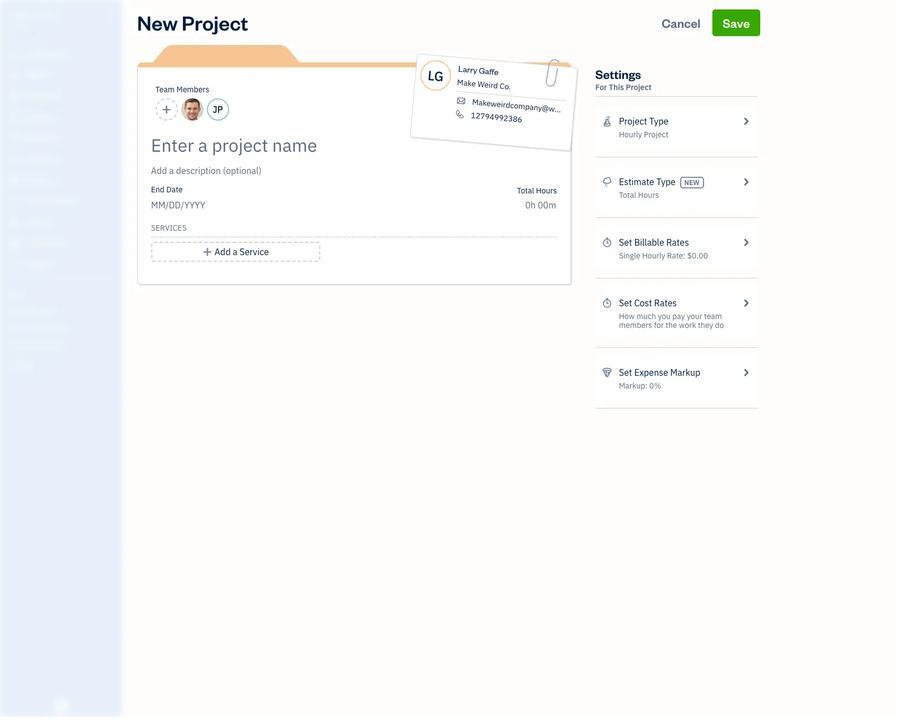 Task type: vqa. For each thing, say whether or not it's contained in the screenshot.
Markup:
yes



Task type: describe. For each thing, give the bounding box(es) containing it.
cancel
[[662, 15, 701, 31]]

lg
[[427, 66, 444, 85]]

chevronright image for project type
[[741, 115, 751, 128]]

add
[[215, 246, 231, 258]]

markup
[[670, 367, 700, 378]]

0 horizontal spatial hours
[[536, 186, 557, 196]]

services
[[151, 223, 187, 233]]

1 horizontal spatial total
[[619, 190, 636, 200]]

turtle
[[9, 10, 41, 21]]

billable
[[634, 237, 664, 248]]

payment image
[[7, 133, 21, 144]]

hourly project
[[619, 130, 669, 140]]

date
[[166, 185, 183, 195]]

expenses image
[[602, 366, 612, 379]]

money image
[[7, 217, 21, 229]]

owner
[[9, 22, 29, 31]]

the
[[666, 320, 677, 330]]

gaffe
[[478, 65, 499, 77]]

settings
[[595, 66, 641, 82]]

rates for set cost rates
[[654, 298, 677, 309]]

pay
[[672, 311, 685, 321]]

co.
[[499, 81, 511, 92]]

0 horizontal spatial total hours
[[517, 186, 557, 196]]

invoice image
[[7, 112, 21, 123]]

team
[[155, 85, 175, 95]]

chevronright image for markup
[[741, 366, 751, 379]]

a
[[233, 246, 237, 258]]

team members image
[[8, 306, 119, 315]]

add a service
[[215, 246, 269, 258]]

bank connections image
[[8, 342, 119, 350]]

rate
[[667, 251, 683, 261]]

members
[[619, 320, 652, 330]]

turtle inc owner
[[9, 10, 59, 31]]

estimate type
[[619, 176, 676, 187]]

how much you pay your team members for the work they do
[[619, 311, 724, 330]]

End date in  format text field
[[151, 200, 286, 211]]

projects image
[[602, 115, 612, 128]]

add team member image
[[161, 103, 172, 116]]

project inside settings for this project
[[626, 82, 652, 92]]

single
[[619, 251, 640, 261]]

save
[[723, 15, 750, 31]]

this
[[609, 82, 624, 92]]

rates for set billable rates
[[666, 237, 689, 248]]

1 vertical spatial hourly
[[642, 251, 665, 261]]

timetracking image
[[602, 296, 612, 310]]

set billable rates
[[619, 237, 689, 248]]

chart image
[[7, 239, 21, 250]]

larry gaffe make weird co.
[[457, 63, 511, 92]]

dashboard image
[[7, 48, 21, 60]]



Task type: locate. For each thing, give the bounding box(es) containing it.
apps image
[[8, 288, 119, 297]]

total down estimate on the top
[[619, 190, 636, 200]]

service
[[240, 246, 269, 258]]

larry
[[458, 63, 478, 76]]

1 chevronright image from the top
[[741, 115, 751, 128]]

total
[[517, 186, 534, 196], [619, 190, 636, 200]]

members
[[176, 85, 209, 95]]

0 vertical spatial rates
[[666, 237, 689, 248]]

total hours up hourly budget text field
[[517, 186, 557, 196]]

timetracking image
[[602, 236, 612, 249]]

:
[[683, 251, 685, 261]]

hourly down project type
[[619, 130, 642, 140]]

0 vertical spatial set
[[619, 237, 632, 248]]

your
[[687, 311, 702, 321]]

makeweirdcompany@weird.co
[[472, 97, 579, 116]]

single hourly rate : $0.00
[[619, 251, 708, 261]]

hours down estimate type
[[638, 190, 659, 200]]

envelope image
[[455, 96, 467, 106]]

1 chevronright image from the top
[[741, 296, 751, 310]]

2 vertical spatial set
[[619, 367, 632, 378]]

markup:
[[619, 381, 648, 391]]

2 vertical spatial chevronright image
[[741, 236, 751, 249]]

set up single
[[619, 237, 632, 248]]

timer image
[[7, 196, 21, 207]]

0%
[[649, 381, 661, 391]]

project type
[[619, 116, 669, 127]]

3 set from the top
[[619, 367, 632, 378]]

project image
[[7, 175, 21, 186]]

you
[[658, 311, 671, 321]]

for
[[595, 82, 607, 92]]

set for set expense markup
[[619, 367, 632, 378]]

items and services image
[[8, 324, 119, 333]]

0 vertical spatial type
[[649, 116, 669, 127]]

Project Description text field
[[151, 164, 457, 177]]

0 horizontal spatial total
[[517, 186, 534, 196]]

team members
[[155, 85, 209, 95]]

weird
[[477, 79, 498, 91]]

cancel button
[[652, 9, 711, 36]]

new
[[684, 178, 700, 187]]

rates
[[666, 237, 689, 248], [654, 298, 677, 309]]

new project
[[137, 9, 248, 36]]

end date
[[151, 185, 183, 195]]

cost
[[634, 298, 652, 309]]

chevronright image
[[741, 115, 751, 128], [741, 175, 751, 189], [741, 236, 751, 249]]

0 vertical spatial chevronright image
[[741, 296, 751, 310]]

add a service button
[[151, 242, 320, 262]]

inc
[[43, 10, 59, 21]]

2 chevronright image from the top
[[741, 366, 751, 379]]

report image
[[7, 260, 21, 271]]

set up markup:
[[619, 367, 632, 378]]

1 horizontal spatial total hours
[[619, 190, 659, 200]]

Hourly Budget text field
[[525, 200, 557, 211]]

chevronright image
[[741, 296, 751, 310], [741, 366, 751, 379]]

2 set from the top
[[619, 298, 632, 309]]

set up how
[[619, 298, 632, 309]]

set expense markup
[[619, 367, 700, 378]]

expense
[[634, 367, 668, 378]]

total hours
[[517, 186, 557, 196], [619, 190, 659, 200]]

set cost rates
[[619, 298, 677, 309]]

freshbooks image
[[52, 700, 70, 713]]

1 set from the top
[[619, 237, 632, 248]]

hourly down the set billable rates
[[642, 251, 665, 261]]

chevronright image for set billable rates
[[741, 236, 751, 249]]

estimate
[[619, 176, 654, 187]]

markup: 0%
[[619, 381, 661, 391]]

for
[[654, 320, 664, 330]]

1 vertical spatial rates
[[654, 298, 677, 309]]

team
[[704, 311, 722, 321]]

type for project type
[[649, 116, 669, 127]]

1 vertical spatial set
[[619, 298, 632, 309]]

new
[[137, 9, 178, 36]]

hours
[[536, 186, 557, 196], [638, 190, 659, 200]]

how
[[619, 311, 635, 321]]

type up hourly project
[[649, 116, 669, 127]]

0 vertical spatial chevronright image
[[741, 115, 751, 128]]

make
[[457, 77, 476, 89]]

type left new
[[656, 176, 676, 187]]

2 chevronright image from the top
[[741, 175, 751, 189]]

phone image
[[454, 109, 466, 119]]

settings image
[[8, 359, 119, 368]]

main element
[[0, 0, 150, 717]]

end
[[151, 185, 164, 195]]

jp
[[213, 104, 223, 115]]

chevronright image for rates
[[741, 296, 751, 310]]

total hours down estimate on the top
[[619, 190, 659, 200]]

rates up rate
[[666, 237, 689, 248]]

client image
[[7, 70, 21, 81]]

estimate image
[[7, 91, 21, 102]]

expense image
[[7, 154, 21, 165]]

3 chevronright image from the top
[[741, 236, 751, 249]]

work
[[679, 320, 696, 330]]

hours up hourly budget text field
[[536, 186, 557, 196]]

chevronright image for estimate type
[[741, 175, 751, 189]]

1 vertical spatial chevronright image
[[741, 175, 751, 189]]

type
[[649, 116, 669, 127], [656, 176, 676, 187]]

save button
[[713, 9, 760, 36]]

set for set cost rates
[[619, 298, 632, 309]]

set
[[619, 237, 632, 248], [619, 298, 632, 309], [619, 367, 632, 378]]

total up hourly budget text field
[[517, 186, 534, 196]]

type for estimate type
[[656, 176, 676, 187]]

hourly
[[619, 130, 642, 140], [642, 251, 665, 261]]

much
[[637, 311, 656, 321]]

project
[[182, 9, 248, 36], [626, 82, 652, 92], [619, 116, 647, 127], [644, 130, 669, 140]]

plus image
[[202, 245, 212, 259]]

estimates image
[[602, 175, 612, 189]]

Project Name text field
[[151, 134, 457, 156]]

they
[[698, 320, 713, 330]]

1 horizontal spatial hours
[[638, 190, 659, 200]]

rates up the you on the right top
[[654, 298, 677, 309]]

1 vertical spatial chevronright image
[[741, 366, 751, 379]]

do
[[715, 320, 724, 330]]

set for set billable rates
[[619, 237, 632, 248]]

settings for this project
[[595, 66, 652, 92]]

$0.00
[[687, 251, 708, 261]]

12794992386
[[470, 110, 522, 125]]

1 vertical spatial type
[[656, 176, 676, 187]]

0 vertical spatial hourly
[[619, 130, 642, 140]]



